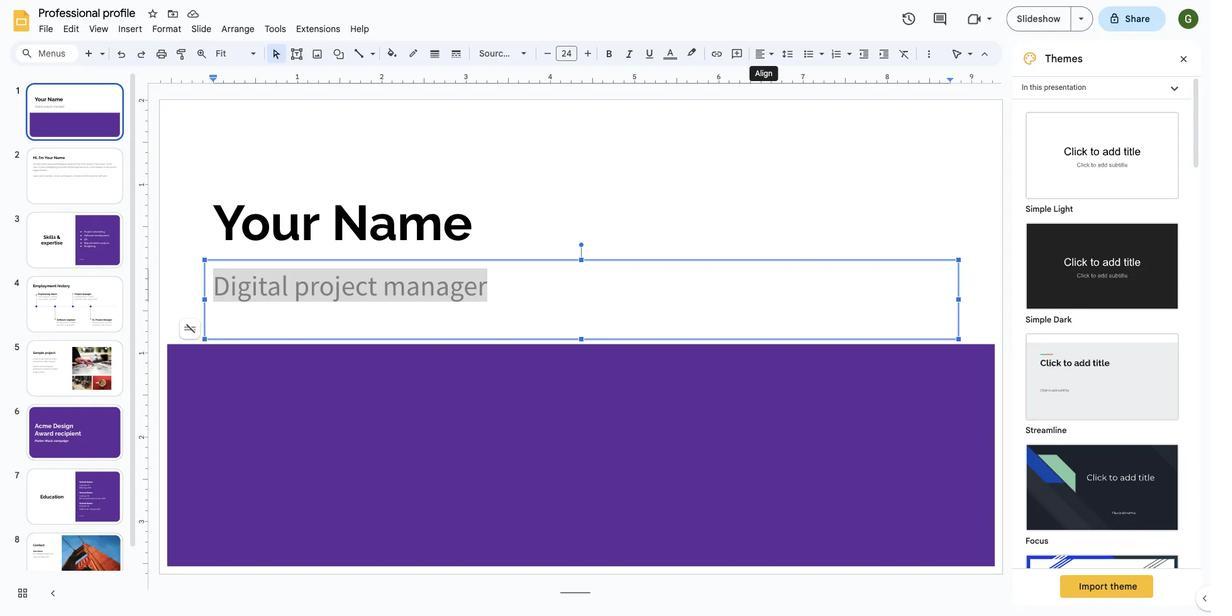 Task type: locate. For each thing, give the bounding box(es) containing it.
simple light
[[1026, 204, 1073, 214]]

focus
[[1026, 536, 1048, 546]]

simple
[[1026, 204, 1051, 214], [1026, 315, 1051, 325]]

insert image image
[[310, 45, 325, 62]]

help
[[350, 23, 369, 34]]

menu bar
[[34, 16, 374, 37]]

tools menu item
[[260, 21, 291, 36]]

menu bar containing file
[[34, 16, 374, 37]]

format
[[152, 23, 181, 34]]

simple inside radio
[[1026, 204, 1051, 214]]

in this presentation tab
[[1012, 76, 1191, 99]]

text color image
[[663, 45, 677, 60]]

Font size text field
[[556, 46, 577, 61]]

Rename text field
[[34, 5, 143, 20]]

option group inside themes section
[[1012, 99, 1191, 616]]

Star checkbox
[[144, 5, 162, 23]]

option group
[[1012, 99, 1191, 616]]

simple inside radio
[[1026, 315, 1051, 325]]

file menu item
[[34, 21, 58, 36]]

mode and view toolbar
[[947, 41, 995, 66]]

Zoom field
[[212, 45, 262, 63]]

streamline
[[1026, 425, 1067, 435]]

simple left dark
[[1026, 315, 1051, 325]]

1 simple from the top
[[1026, 204, 1051, 214]]

2 simple from the top
[[1026, 315, 1051, 325]]

option
[[180, 319, 200, 339]]

slide menu item
[[186, 21, 217, 36]]

this
[[1030, 83, 1042, 92]]

option group containing simple light
[[1012, 99, 1191, 616]]

0 vertical spatial simple
[[1026, 204, 1051, 214]]

Simple Light radio
[[1019, 106, 1185, 616]]

simple left the light
[[1026, 204, 1051, 214]]

share button
[[1098, 6, 1166, 31]]

simple dark
[[1026, 315, 1072, 325]]

Focus radio
[[1019, 438, 1185, 548]]

themes
[[1045, 52, 1083, 65]]

presentation options image
[[1079, 18, 1084, 20]]

arrange menu item
[[217, 21, 260, 36]]

left margin image
[[160, 74, 217, 83]]

import theme button
[[1060, 575, 1153, 598]]

import theme
[[1079, 581, 1137, 592]]

share
[[1125, 13, 1150, 24]]

line & paragraph spacing image
[[781, 45, 795, 62]]

theme
[[1110, 581, 1137, 592]]

navigation inside themes application
[[0, 71, 138, 616]]

pro
[[533, 48, 547, 59]]

light
[[1054, 204, 1073, 214]]

highlight color image
[[685, 45, 699, 60]]

1 vertical spatial simple
[[1026, 315, 1051, 325]]

fill color: transparent image
[[385, 45, 400, 61]]

navigation
[[0, 71, 138, 616]]

view menu item
[[84, 21, 113, 36]]

extensions menu item
[[291, 21, 345, 36]]

insert menu item
[[113, 21, 147, 36]]

source
[[479, 48, 508, 59]]

simple for simple dark
[[1026, 315, 1051, 325]]

new slide with layout image
[[97, 45, 105, 50]]

menu bar banner
[[0, 0, 1211, 616]]



Task type: describe. For each thing, give the bounding box(es) containing it.
simple for simple light
[[1026, 204, 1051, 214]]

extensions
[[296, 23, 340, 34]]

Shift radio
[[1019, 548, 1185, 616]]

menu bar inside menu bar banner
[[34, 16, 374, 37]]

sans
[[510, 48, 530, 59]]

in
[[1022, 83, 1028, 92]]

border dash option
[[449, 45, 464, 62]]

Simple Dark radio
[[1019, 216, 1185, 327]]

Zoom text field
[[214, 45, 249, 62]]

themes application
[[0, 0, 1211, 616]]

border color: transparent image
[[407, 45, 421, 61]]

dark
[[1054, 315, 1072, 325]]

format menu item
[[147, 21, 186, 36]]

tools
[[265, 23, 286, 34]]

right margin image
[[947, 74, 1002, 83]]

Font size field
[[556, 46, 582, 64]]

insert
[[118, 23, 142, 34]]

arrange
[[222, 23, 255, 34]]

presentation
[[1044, 83, 1086, 92]]

Menus field
[[16, 45, 79, 62]]

border weight option
[[428, 45, 442, 62]]

file
[[39, 23, 53, 34]]

shift image
[[1027, 556, 1178, 616]]

edit
[[63, 23, 79, 34]]

do not autofit image
[[181, 320, 199, 338]]

edit menu item
[[58, 21, 84, 36]]

help menu item
[[345, 21, 374, 36]]

main toolbar
[[78, 0, 939, 488]]

import
[[1079, 581, 1108, 592]]

view
[[89, 23, 108, 34]]

slide
[[191, 23, 211, 34]]

source sans pro
[[479, 48, 547, 59]]

themes section
[[1012, 41, 1201, 616]]

slideshow
[[1017, 13, 1060, 24]]

shape image
[[332, 45, 346, 62]]

in this presentation
[[1022, 83, 1086, 92]]

font list. source sans pro selected. option
[[479, 45, 547, 62]]

Streamline radio
[[1019, 327, 1185, 438]]

slideshow button
[[1006, 6, 1071, 31]]



Task type: vqa. For each thing, say whether or not it's contained in the screenshot.
MAKE
no



